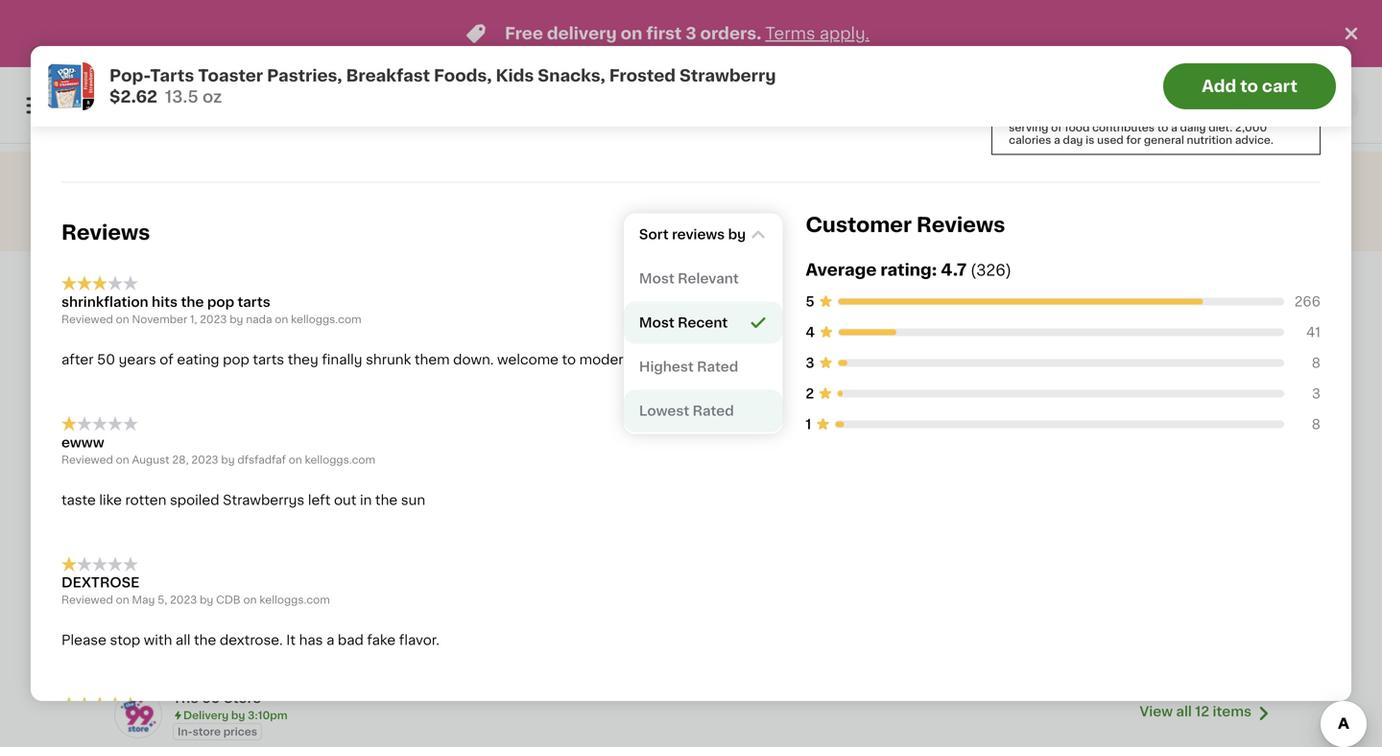 Task type: locate. For each thing, give the bounding box(es) containing it.
first
[[646, 25, 682, 42]]

28,
[[172, 455, 189, 465]]

most down it's
[[655, 226, 690, 240]]

0 vertical spatial snacks,
[[538, 68, 606, 84]]

pop- inside pop-tarts toaster pastries, breakfast foods, kids snacks, frosted strawberry
[[272, 556, 297, 567]]

frosted
[[609, 68, 676, 84], [267, 602, 308, 613]]

dextrose.
[[220, 634, 283, 648]]

0 vertical spatial frozen
[[190, 556, 226, 567]]

add to cart button
[[1164, 63, 1336, 109]]

items right "12"
[[1213, 705, 1252, 719]]

pop-
[[109, 68, 150, 84], [272, 556, 297, 567]]

1
[[806, 418, 812, 432]]

(326)
[[971, 263, 1012, 278]]

a right has
[[326, 634, 334, 648]]

41
[[1307, 326, 1321, 339]]

cart
[[1262, 78, 1298, 95]]

view all 20+ items
[[1128, 359, 1252, 372]]

reviewed down ewww
[[61, 455, 113, 465]]

frozen
[[190, 556, 226, 567], [172, 572, 208, 582]]

5,
[[158, 595, 167, 606]]

kelloggs.com
[[291, 314, 362, 325], [305, 455, 375, 465], [260, 595, 330, 606]]

for
[[1127, 135, 1142, 145], [209, 272, 251, 299]]

reviewed inside dextrose reviewed on may 5, 2023 by cdb on kelloggs.com
[[61, 595, 113, 606]]

kelloggs.com inside dextrose reviewed on may 5, 2023 by cdb on kelloggs.com
[[260, 595, 330, 606]]

reviewed inside ewww reviewed on august 28, 2023 by dfsfadfaf on kelloggs.com
[[61, 455, 113, 465]]

it's all local
[[660, 185, 737, 199]]

sort reviews by button
[[624, 214, 783, 256]]

0 vertical spatial most recent
[[655, 226, 743, 240]]

frosted down first
[[609, 68, 676, 84]]

kids inside pop-tarts toaster pastries, breakfast foods, kids snacks, frosted strawberry $2.62 13.5 oz
[[496, 68, 534, 84]]

sort
[[639, 228, 669, 241]]

1 horizontal spatial frosted
[[609, 68, 676, 84]]

recent
[[693, 226, 743, 240], [678, 316, 728, 330]]

tarts up 13.5
[[150, 68, 194, 84]]

pastries,
[[267, 68, 342, 84], [269, 572, 314, 582]]

pastries, inside pop-tarts toaster pastries, breakfast foods, kids snacks, frosted strawberry
[[269, 572, 314, 582]]

all left '20+'
[[1164, 359, 1180, 372]]

reviewed down dextrose
[[61, 595, 113, 606]]

0 vertical spatial 30g
[[1084, 41, 1106, 51]]

pop- for pop-tarts toaster pastries, breakfast foods, kids snacks, frosted strawberry $2.62 13.5 oz
[[109, 68, 150, 84]]

2 8 from the top
[[1312, 418, 1321, 432]]

2023 inside dextrose reviewed on may 5, 2023 by cdb on kelloggs.com
[[170, 595, 197, 606]]

the for the 99 store
[[173, 692, 199, 705]]

0 vertical spatial the
[[1009, 110, 1029, 120]]

advice.
[[1235, 135, 1274, 145]]

0 vertical spatial foods,
[[434, 68, 492, 84]]

pop- up $2.62
[[109, 68, 150, 84]]

2023 right 1,
[[200, 314, 227, 325]]

to left modern
[[562, 353, 576, 367]]

by inside shrinkflation hits the pop tarts reviewed on november 1, 2023 by nada on kelloggs.com
[[230, 314, 243, 325]]

strawberry inside pop-tarts toaster pastries, breakfast foods, kids snacks, frosted strawberry $2.62 13.5 oz
[[680, 68, 776, 84]]

sugars right added
[[1149, 60, 1187, 71]]

pop-tarts toaster pastries, breakfast foods, kids snacks, frosted strawberry image
[[256, 422, 380, 546], [859, 422, 983, 546]]

0 horizontal spatial foods,
[[266, 587, 301, 597]]

taste
[[61, 494, 96, 507]]

2 pop-tarts toaster pastries, breakfast foods, kids snacks, frosted strawberry image from the left
[[859, 422, 983, 546]]

all left "12"
[[1176, 705, 1192, 719]]

eggo
[[160, 556, 188, 567]]

the inside the 99 store show all 12 items element
[[173, 692, 199, 705]]

of down daily on the top
[[1051, 122, 1062, 133]]

1 vertical spatial frosted
[[267, 602, 308, 613]]

frosted for pop-tarts toaster pastries, breakfast foods, kids snacks, frosted strawberry
[[267, 602, 308, 613]]

1 horizontal spatial 3
[[806, 357, 815, 370]]

kelloggs.com up 'out'
[[305, 455, 375, 465]]

the % daily value (dv) tells you how much a nutrient in a serving of food contributes to a daily diet. 2,000 calories a day is used for general nutrition advice.
[[1009, 110, 1312, 145]]

rated inside highest rated 'button'
[[697, 360, 738, 374]]

1 vertical spatial pastries,
[[269, 572, 314, 582]]

daily
[[1180, 122, 1206, 133]]

1 vertical spatial breakfast
[[317, 572, 368, 582]]

toaster up oz
[[198, 68, 263, 84]]

0 vertical spatial in
[[1294, 110, 1303, 120]]

local
[[704, 185, 737, 199]]

foods, for pop-tarts toaster pastries, breakfast foods, kids snacks, frosted strawberry
[[266, 587, 301, 597]]

2023 for ewww
[[191, 455, 218, 465]]

snacks, up bad
[[330, 587, 371, 597]]

strawberry down orders. at the top of page
[[680, 68, 776, 84]]

1 vertical spatial pop-
[[272, 556, 297, 567]]

pop right hits
[[207, 296, 234, 309]]

toaster down 'out'
[[325, 556, 365, 567]]

reviewed for dextrose
[[61, 595, 113, 606]]

1 horizontal spatial reviews
[[917, 215, 1005, 235]]

foods, inside pop-tarts toaster pastries, breakfast foods, kids snacks, frosted strawberry
[[266, 587, 301, 597]]

frosted inside pop-tarts toaster pastries, breakfast foods, kids snacks, frosted strawberry
[[267, 602, 308, 613]]

breakfast inside pop-tarts toaster pastries, breakfast foods, kids snacks, frosted strawberry $2.62 13.5 oz
[[346, 68, 430, 84]]

tarts up nada
[[238, 296, 270, 309]]

a left day
[[1054, 135, 1060, 145]]

all for view all 20+ items
[[1164, 359, 1180, 372]]

shrunk
[[366, 353, 411, 367]]

foods, inside pop-tarts toaster pastries, breakfast foods, kids snacks, frosted strawberry $2.62 13.5 oz
[[434, 68, 492, 84]]

2 vertical spatial 2023
[[170, 595, 197, 606]]

pastries, for pop-tarts toaster pastries, breakfast foods, kids snacks, frosted strawberry $2.62 13.5 oz
[[267, 68, 342, 84]]

by inside ewww reviewed on august 28, 2023 by dfsfadfaf on kelloggs.com
[[221, 455, 235, 465]]

rated for lowest rated
[[693, 405, 734, 418]]

0 vertical spatial frosted
[[609, 68, 676, 84]]

30g left added
[[1087, 60, 1109, 71]]

1 horizontal spatial pop-
[[272, 556, 297, 567]]

foods,
[[434, 68, 492, 84], [266, 587, 301, 597]]

day
[[1063, 135, 1083, 145]]

includes
[[1039, 60, 1085, 71]]

of left the '50k+'
[[160, 353, 174, 367]]

reviews up results
[[61, 223, 150, 243]]

0 vertical spatial for
[[1127, 135, 1142, 145]]

0 vertical spatial tarts
[[238, 296, 270, 309]]

pop- down strawberrys
[[272, 556, 297, 567]]

0 horizontal spatial for
[[209, 272, 251, 299]]

most recent
[[655, 226, 743, 240], [639, 316, 728, 330]]

much
[[1206, 110, 1237, 120]]

1 horizontal spatial in
[[1294, 110, 1303, 120]]

sugars
[[1044, 41, 1082, 51], [1149, 60, 1187, 71]]

kids for pop-tarts toaster pastries, breakfast foods, kids snacks, frosted strawberry $2.62 13.5 oz
[[496, 68, 534, 84]]

2 reviewed from the top
[[61, 455, 113, 465]]

frozen up dextrose reviewed on may 5, 2023 by cdb on kelloggs.com
[[190, 556, 226, 567]]

foods, for pop-tarts toaster pastries, breakfast foods, kids snacks, frosted strawberry $2.62 13.5 oz
[[434, 68, 492, 84]]

1 vertical spatial items
[[1213, 705, 1252, 719]]

3 inside "limited time offer" region
[[686, 25, 697, 42]]

by left dfsfadfaf
[[221, 455, 235, 465]]

highest rated
[[639, 360, 738, 374]]

1 pop-tarts toaster pastries, breakfast foods, kids snacks, frosted strawberry image from the left
[[256, 422, 380, 546]]

years
[[119, 353, 156, 367]]

tarts
[[238, 296, 270, 309], [253, 353, 284, 367]]

2023 inside ewww reviewed on august 28, 2023 by dfsfadfaf on kelloggs.com
[[191, 455, 218, 465]]

view for view all 12 items
[[1140, 705, 1173, 719]]

0 horizontal spatial 3
[[686, 25, 697, 42]]

1 horizontal spatial tarts
[[297, 556, 323, 567]]

please
[[61, 634, 106, 648]]

tarts inside shrinkflation hits the pop tarts reviewed on november 1, 2023 by nada on kelloggs.com
[[238, 296, 270, 309]]

used
[[1097, 135, 1124, 145]]

0 horizontal spatial in
[[360, 494, 372, 507]]

2 vertical spatial reviewed
[[61, 595, 113, 606]]

1 horizontal spatial for
[[1127, 135, 1142, 145]]

to
[[108, 77, 122, 91], [1241, 78, 1259, 95], [1158, 122, 1169, 133], [562, 353, 576, 367]]

kelloggs.com up 'it'
[[260, 595, 330, 606]]

toaster for pop-tarts toaster pastries, breakfast foods, kids snacks, frosted strawberry $2.62 13.5 oz
[[198, 68, 263, 84]]

3 right first
[[686, 25, 697, 42]]

sun
[[401, 494, 425, 507]]

1 vertical spatial strawberry
[[311, 602, 369, 613]]

recent
[[206, 357, 242, 367]]

1 horizontal spatial of
[[1051, 122, 1062, 133]]

by left nada
[[230, 314, 243, 325]]

2023 right 28, on the left bottom of the page
[[191, 455, 218, 465]]

for inside the % daily value (dv) tells you how much a nutrient in a serving of food contributes to a daily diet. 2,000 calories a day is used for general nutrition advice.
[[1127, 135, 1142, 145]]

kids down free in the left top of the page
[[496, 68, 534, 84]]

breakfast inside pop-tarts toaster pastries, breakfast foods, kids snacks, frosted strawberry
[[317, 572, 368, 582]]

3 reviewed from the top
[[61, 595, 113, 606]]

in right nutrient
[[1294, 110, 1303, 120]]

the for the % daily value (dv) tells you how much a nutrient in a serving of food contributes to a daily diet. 2,000 calories a day is used for general nutrition advice.
[[1009, 110, 1029, 120]]

the left 99
[[173, 692, 199, 705]]

breakfast,
[[114, 587, 168, 597]]

1 vertical spatial most recent
[[639, 316, 728, 330]]

tarts down left
[[297, 556, 323, 567]]

rated inside "lowest rated" button
[[693, 405, 734, 418]]

toaster inside pop-tarts toaster pastries, breakfast foods, kids snacks, frosted strawberry $2.62 13.5 oz
[[198, 68, 263, 84]]

by left cdb
[[200, 595, 213, 606]]

2 vertical spatial the
[[194, 634, 216, 648]]

by right "reviews"
[[728, 228, 746, 241]]

pop- inside pop-tarts toaster pastries, breakfast foods, kids snacks, frosted strawberry $2.62 13.5 oz
[[109, 68, 150, 84]]

2
[[806, 387, 814, 401]]

items right '20+'
[[1213, 359, 1252, 372]]

of inside the % daily value (dv) tells you how much a nutrient in a serving of food contributes to a daily diet. 2,000 calories a day is used for general nutrition advice.
[[1051, 122, 1062, 133]]

reviews up 4.7
[[917, 215, 1005, 235]]

99
[[202, 692, 220, 705]]

0 vertical spatial strawberry
[[680, 68, 776, 84]]

august
[[132, 455, 170, 465]]

13.5
[[165, 89, 199, 105]]

0 horizontal spatial snacks,
[[330, 587, 371, 597]]

kellogg's eggo frozen waffles, frozen breakfast, breakfast food, blueberry image
[[708, 422, 832, 546]]

to right the add
[[1241, 78, 1259, 95]]

view for view all 20+ items
[[1128, 359, 1161, 372]]

tarts
[[150, 68, 194, 84], [297, 556, 323, 567]]

2023
[[200, 314, 227, 325], [191, 455, 218, 465], [170, 595, 197, 606]]

2 vertical spatial most
[[639, 316, 675, 330]]

kellogg's eggo frozen waffles, frozen breakfast, breakfast food, buttermilk
[[109, 556, 226, 613]]

strawberry inside pop-tarts toaster pastries, breakfast foods, kids snacks, frosted strawberry
[[311, 602, 369, 613]]

for up nada
[[209, 272, 251, 299]]

3 down 41 on the right of the page
[[1312, 387, 1321, 401]]

for down contributes
[[1127, 135, 1142, 145]]

0 vertical spatial kelloggs.com
[[291, 314, 362, 325]]

most recent down it's all local
[[655, 226, 743, 240]]

0 horizontal spatial pop-tarts toaster pastries, breakfast foods, kids snacks, frosted strawberry image
[[256, 422, 380, 546]]

rated
[[697, 360, 738, 374], [693, 405, 734, 418]]

1 items from the top
[[1213, 359, 1252, 372]]

by
[[728, 228, 746, 241], [230, 314, 243, 325], [221, 455, 235, 465], [200, 595, 213, 606], [231, 711, 245, 721]]

in right 'out'
[[360, 494, 372, 507]]

most recent up capitalism
[[639, 316, 728, 330]]

on left first
[[621, 25, 643, 42]]

1 8 from the top
[[1312, 357, 1321, 370]]

0 vertical spatial kids
[[496, 68, 534, 84]]

1 vertical spatial rated
[[693, 405, 734, 418]]

pop inside shrinkflation hits the pop tarts reviewed on november 1, 2023 by nada on kelloggs.com
[[207, 296, 234, 309]]

1 vertical spatial kids
[[304, 587, 327, 597]]

1 horizontal spatial strawberry
[[680, 68, 776, 84]]

in inside the % daily value (dv) tells you how much a nutrient in a serving of food contributes to a daily diet. 2,000 calories a day is used for general nutrition advice.
[[1294, 110, 1303, 120]]

items for view all 12 items
[[1213, 705, 1252, 719]]

1 vertical spatial tarts
[[297, 556, 323, 567]]

recent down local
[[693, 226, 743, 240]]

on left august
[[116, 455, 129, 465]]

fake
[[367, 634, 396, 648]]

the left sun
[[375, 494, 398, 507]]

1 vertical spatial snacks,
[[330, 587, 371, 597]]

rated down highest rated 'button'
[[693, 405, 734, 418]]

1 vertical spatial recent
[[678, 316, 728, 330]]

in
[[1294, 110, 1303, 120], [360, 494, 372, 507]]

frozen down the eggo
[[172, 572, 208, 582]]

pastries, inside pop-tarts toaster pastries, breakfast foods, kids snacks, frosted strawberry $2.62 13.5 oz
[[267, 68, 342, 84]]

2 vertical spatial breakfast
[[170, 587, 221, 597]]

2,000
[[1236, 122, 1267, 133]]

1 vertical spatial toaster
[[325, 556, 365, 567]]

kelloggs.com inside ewww reviewed on august 28, 2023 by dfsfadfaf on kelloggs.com
[[305, 455, 375, 465]]

1 vertical spatial 3
[[806, 357, 815, 370]]

kids inside pop-tarts toaster pastries, breakfast foods, kids snacks, frosted strawberry
[[304, 587, 327, 597]]

view left "12"
[[1140, 705, 1173, 719]]

snacks, down the delivery
[[538, 68, 606, 84]]

5
[[806, 295, 815, 309]]

highest rated button
[[624, 346, 783, 388]]

0 vertical spatial most
[[655, 226, 690, 240]]

1 vertical spatial 2023
[[191, 455, 218, 465]]

1 horizontal spatial kids
[[496, 68, 534, 84]]

1 vertical spatial pop
[[223, 353, 249, 367]]

frosted inside pop-tarts toaster pastries, breakfast foods, kids snacks, frosted strawberry $2.62 13.5 oz
[[609, 68, 676, 84]]

customer reviews
[[806, 215, 1005, 235]]

1 vertical spatial frozen
[[172, 572, 208, 582]]

kellogg's eggo frozen waffles, frozen breakfast, breakfast food, buttermilk button
[[100, 421, 235, 613]]

0 vertical spatial tarts
[[150, 68, 194, 84]]

0 horizontal spatial tarts
[[150, 68, 194, 84]]

1 vertical spatial for
[[209, 272, 251, 299]]

you
[[1158, 110, 1179, 120]]

kids up has
[[304, 587, 327, 597]]

0 horizontal spatial pop-
[[109, 68, 150, 84]]

tarts left they
[[253, 353, 284, 367]]

sugars up 'includes'
[[1044, 41, 1082, 51]]

lowest rated
[[639, 405, 734, 418]]

welcome
[[497, 353, 559, 367]]

30g up includes 30g added sugars
[[1084, 41, 1106, 51]]

pop right eating
[[223, 353, 249, 367]]

0 horizontal spatial of
[[160, 353, 174, 367]]

0 vertical spatial items
[[1213, 359, 1252, 372]]

0 horizontal spatial strawberry
[[311, 602, 369, 613]]

kelloggs.com down "food"
[[291, 314, 362, 325]]

in-
[[178, 727, 193, 738]]

1 horizontal spatial toaster
[[325, 556, 365, 567]]

rated up "lowest rated" button
[[697, 360, 738, 374]]

frosted for pop-tarts toaster pastries, breakfast foods, kids snacks, frosted strawberry $2.62 13.5 oz
[[609, 68, 676, 84]]

2 vertical spatial kelloggs.com
[[260, 595, 330, 606]]

orders.
[[700, 25, 762, 42]]

snacks, for pop-tarts toaster pastries, breakfast foods, kids snacks, frosted strawberry $2.62 13.5 oz
[[538, 68, 606, 84]]

most recent button down it's all local
[[628, 217, 779, 248]]

most relevant
[[639, 272, 739, 286]]

toaster inside pop-tarts toaster pastries, breakfast foods, kids snacks, frosted strawberry
[[325, 556, 365, 567]]

1 vertical spatial foods,
[[266, 587, 301, 597]]

0 vertical spatial of
[[1051, 122, 1062, 133]]

2023 right 5,
[[170, 595, 197, 606]]

1 vertical spatial view
[[1140, 705, 1173, 719]]

the up 1,
[[181, 296, 204, 309]]

0 vertical spatial pastries,
[[267, 68, 342, 84]]

0 vertical spatial toaster
[[198, 68, 263, 84]]

1 reviewed from the top
[[61, 314, 113, 325]]

1 vertical spatial the
[[173, 692, 199, 705]]

0 horizontal spatial frosted
[[267, 602, 308, 613]]

4
[[806, 326, 815, 339]]

they
[[288, 353, 318, 367]]

1 horizontal spatial foods,
[[434, 68, 492, 84]]

3 up 2
[[806, 357, 815, 370]]

tarts inside pop-tarts toaster pastries, breakfast foods, kids snacks, frosted strawberry
[[297, 556, 323, 567]]

the down buttermilk
[[194, 634, 216, 648]]

0 horizontal spatial sugars
[[1044, 41, 1082, 51]]

1 vertical spatial kelloggs.com
[[305, 455, 375, 465]]

ewww reviewed on august 28, 2023 by dfsfadfaf on kelloggs.com
[[61, 436, 375, 465]]

how
[[1181, 110, 1204, 120]]

2 horizontal spatial 3
[[1312, 387, 1321, 401]]

most up walmart show all 22 items element
[[639, 316, 675, 330]]

1 vertical spatial sugars
[[1149, 60, 1187, 71]]

30g
[[1084, 41, 1106, 51], [1087, 60, 1109, 71]]

1 vertical spatial reviewed
[[61, 455, 113, 465]]

to up general
[[1158, 122, 1169, 133]]

0 vertical spatial breakfast
[[346, 68, 430, 84]]

a left 0
[[1306, 110, 1312, 120]]

most down the sort
[[639, 272, 675, 286]]

view left '20+'
[[1128, 359, 1161, 372]]

all right it's
[[685, 185, 701, 199]]

the inside the % daily value (dv) tells you how much a nutrient in a serving of food contributes to a daily diet. 2,000 calories a day is used for general nutrition advice.
[[1009, 110, 1029, 120]]

is
[[1086, 135, 1095, 145]]

most recent button down most relevant button
[[624, 302, 783, 344]]

1 vertical spatial 8
[[1312, 418, 1321, 432]]

breakfast for pop-tarts toaster pastries, breakfast foods, kids snacks, frosted strawberry
[[317, 572, 368, 582]]

0 vertical spatial 8
[[1312, 357, 1321, 370]]

food
[[1065, 122, 1090, 133]]

2023 inside shrinkflation hits the pop tarts reviewed on november 1, 2023 by nada on kelloggs.com
[[200, 314, 227, 325]]

flavor.
[[399, 634, 440, 648]]

modern
[[579, 353, 632, 367]]

0 vertical spatial pop
[[207, 296, 234, 309]]

most inside button
[[639, 272, 675, 286]]

the up serving
[[1009, 110, 1029, 120]]

1 horizontal spatial pop-tarts toaster pastries, breakfast foods, kids snacks, frosted strawberry image
[[859, 422, 983, 546]]

snacks, inside pop-tarts toaster pastries, breakfast foods, kids snacks, frosted strawberry
[[330, 587, 371, 597]]

1 horizontal spatial the
[[1009, 110, 1029, 120]]

daily
[[1044, 110, 1071, 120]]

recent down most relevant button
[[678, 316, 728, 330]]

tarts inside pop-tarts toaster pastries, breakfast foods, kids snacks, frosted strawberry $2.62 13.5 oz
[[150, 68, 194, 84]]

snacks, for pop-tarts toaster pastries, breakfast foods, kids snacks, frosted strawberry
[[330, 587, 371, 597]]

0 vertical spatial view
[[1128, 359, 1161, 372]]

frosted up 'it'
[[267, 602, 308, 613]]

all for it's all local
[[685, 185, 701, 199]]

reviewed for ewww
[[61, 455, 113, 465]]

2 items from the top
[[1213, 705, 1252, 719]]

0 horizontal spatial toaster
[[198, 68, 263, 84]]

20+
[[1183, 359, 1210, 372]]

1 horizontal spatial snacks,
[[538, 68, 606, 84]]

limited time offer region
[[0, 0, 1340, 67]]

0 vertical spatial rated
[[697, 360, 738, 374]]

0 vertical spatial 2023
[[200, 314, 227, 325]]

on left may
[[116, 595, 129, 606]]

0 vertical spatial the
[[181, 296, 204, 309]]

0 vertical spatial reviewed
[[61, 314, 113, 325]]

strawberry up bad
[[311, 602, 369, 613]]

snacks, inside pop-tarts toaster pastries, breakfast foods, kids snacks, frosted strawberry $2.62 13.5 oz
[[538, 68, 606, 84]]

reviewed down shrinkflation
[[61, 314, 113, 325]]

0 vertical spatial pop-
[[109, 68, 150, 84]]

0 horizontal spatial the
[[173, 692, 199, 705]]

1 vertical spatial 30g
[[1087, 60, 1109, 71]]



Task type: vqa. For each thing, say whether or not it's contained in the screenshot.
top CT
no



Task type: describe. For each thing, give the bounding box(es) containing it.
"food"
[[258, 272, 355, 299]]

sort reviews by
[[639, 228, 746, 241]]

1 horizontal spatial sugars
[[1149, 60, 1187, 71]]

delivery by 3:10pm
[[183, 711, 288, 721]]

pop-tarts toaster pastries, breakfast foods, kids snacks, frosted strawberry
[[266, 556, 371, 613]]

eat
[[126, 77, 148, 91]]

walmart show all 22 items element
[[173, 335, 1128, 354]]

kids for pop-tarts toaster pastries, breakfast foods, kids snacks, frosted strawberry
[[304, 587, 327, 597]]

2 vertical spatial 3
[[1312, 387, 1321, 401]]

apply.
[[820, 25, 870, 42]]

a up 2,000
[[1239, 110, 1246, 120]]

0
[[1334, 99, 1344, 112]]

bad
[[338, 634, 364, 648]]

instacart logo image
[[65, 94, 180, 117]]

results for "food"
[[92, 272, 355, 299]]

dfsfadfaf
[[238, 455, 286, 465]]

cdb
[[216, 595, 241, 606]]

waffles,
[[127, 572, 170, 582]]

pop-tarts toaster pastries, breakfast foods, kids snacks, frosted strawberry button
[[251, 421, 386, 613]]

kelloggs.com inside shrinkflation hits the pop tarts reviewed on november 1, 2023 by nada on kelloggs.com
[[291, 314, 362, 325]]

by inside dextrose reviewed on may 5, 2023 by cdb on kelloggs.com
[[200, 595, 213, 606]]

eating
[[177, 353, 219, 367]]

add
[[1202, 78, 1237, 95]]

buttermilk
[[156, 602, 211, 613]]

breakfast inside kellogg's eggo frozen waffles, frozen breakfast, breakfast food, buttermilk
[[170, 587, 221, 597]]

8 for 3
[[1312, 357, 1321, 370]]

1 vertical spatial the
[[375, 494, 398, 507]]

in-store prices
[[178, 727, 257, 738]]

50k+
[[177, 357, 204, 367]]

it
[[286, 634, 296, 648]]

the 99 store show all 12 items element
[[173, 689, 1140, 708]]

a down you
[[1171, 122, 1178, 133]]

rated for highest rated
[[697, 360, 738, 374]]

relevant
[[678, 272, 739, 286]]

most relevant button
[[624, 258, 783, 300]]

on down shrinkflation
[[116, 314, 129, 325]]

60%
[[1287, 60, 1312, 71]]

shrinkflation hits the pop tarts reviewed on november 1, 2023 by nada on kelloggs.com
[[61, 296, 362, 325]]

the inside shrinkflation hits the pop tarts reviewed on november 1, 2023 by nada on kelloggs.com
[[181, 296, 204, 309]]

them
[[415, 353, 450, 367]]

terms
[[765, 25, 816, 42]]

1 vertical spatial tarts
[[253, 353, 284, 367]]

kellogg's eggo frozen waffles, frozen breakfast, breakfast food, original image
[[1010, 422, 1134, 546]]

results
[[92, 272, 203, 299]]

the 99 store
[[173, 692, 261, 705]]

like
[[99, 494, 122, 507]]

to inside button
[[1241, 78, 1259, 95]]

diet.
[[1209, 122, 1233, 133]]

reviewed inside shrinkflation hits the pop tarts reviewed on november 1, 2023 by nada on kelloggs.com
[[61, 314, 113, 325]]

delivery
[[547, 25, 617, 42]]

kellogg's
[[109, 556, 158, 567]]

food,
[[124, 602, 154, 613]]

pastries, for pop-tarts toaster pastries, breakfast foods, kids snacks, frosted strawberry
[[269, 572, 314, 582]]

average
[[806, 262, 877, 278]]

hits
[[152, 296, 178, 309]]

tarts for pop-tarts toaster pastries, breakfast foods, kids snacks, frosted strawberry $2.62 13.5 oz
[[150, 68, 194, 84]]

customer
[[806, 215, 912, 235]]

contributes
[[1093, 122, 1155, 133]]

tarts for pop-tarts toaster pastries, breakfast foods, kids snacks, frosted strawberry
[[297, 556, 323, 567]]

kellogg's eggo frozen waffles, frozen breakfast, breakfast food, buttermilk image
[[106, 422, 229, 546]]

pop-tarts toaster pastries, breakfast foods, kids snacks, frosted brown sugar cinnamon image
[[1161, 422, 1284, 546]]

0 horizontal spatial reviews
[[61, 223, 150, 243]]

free
[[505, 25, 543, 42]]

store
[[193, 727, 221, 738]]

ewww
[[61, 436, 104, 450]]

266
[[1295, 295, 1321, 309]]

1 vertical spatial in
[[360, 494, 372, 507]]

0 button
[[1296, 86, 1359, 125]]

left
[[308, 494, 331, 507]]

kelloggs.com for in
[[305, 455, 375, 465]]

3:10pm
[[248, 711, 288, 721]]

12
[[1195, 705, 1210, 719]]

dextrose
[[61, 577, 140, 590]]

ready to eat
[[61, 77, 148, 91]]

nada
[[246, 314, 272, 325]]

8 for 1
[[1312, 418, 1321, 432]]

orders
[[245, 357, 280, 367]]

chef boyardee spaghetti and meatballs canned food image
[[407, 422, 531, 546]]

value
[[1074, 110, 1103, 120]]

by up prices at the left
[[231, 711, 245, 721]]

1 vertical spatial of
[[160, 353, 174, 367]]

add to cart
[[1202, 78, 1298, 95]]

shrinkflation
[[61, 296, 148, 309]]

oz
[[203, 89, 222, 105]]

out
[[334, 494, 357, 507]]

delimex chicken & cheese large flour taquitos frozen food snacks image
[[558, 422, 682, 546]]

%
[[1032, 110, 1041, 120]]

$2.62
[[109, 89, 157, 105]]

stop
[[110, 634, 140, 648]]

down.
[[453, 353, 494, 367]]

breakfast for pop-tarts toaster pastries, breakfast foods, kids snacks, frosted strawberry $2.62 13.5 oz
[[346, 68, 430, 84]]

on right nada
[[275, 314, 288, 325]]

pop-tarts toaster pastries, breakfast foods, kids snacks, frosted strawberry $2.62 13.5 oz
[[109, 68, 776, 105]]

lowest
[[639, 405, 690, 418]]

strawberrys
[[223, 494, 305, 507]]

pop-tarts toaster pastries, breakfast foods, kids snacks, frosted strawberry image inside button
[[256, 422, 380, 546]]

spoiled
[[170, 494, 219, 507]]

finally
[[322, 353, 362, 367]]

reviews
[[672, 228, 725, 241]]

tells
[[1133, 110, 1156, 120]]

strawberry for pop-tarts toaster pastries, breakfast foods, kids snacks, frosted strawberry
[[311, 602, 369, 613]]

on inside "limited time offer" region
[[621, 25, 643, 42]]

strawberry for pop-tarts toaster pastries, breakfast foods, kids snacks, frosted strawberry $2.62 13.5 oz
[[680, 68, 776, 84]]

2023 for dextrose
[[170, 595, 197, 606]]

to inside the % daily value (dv) tells you how much a nutrient in a serving of food contributes to a daily diet. 2,000 calories a day is used for general nutrition advice.
[[1158, 122, 1169, 133]]

on right cdb
[[243, 595, 257, 606]]

nutrient
[[1248, 110, 1291, 120]]

by inside sort reviews by button
[[728, 228, 746, 241]]

items for view all 20+ items
[[1213, 359, 1252, 372]]

may
[[132, 595, 155, 606]]

all right with
[[176, 634, 191, 648]]

1 vertical spatial most recent button
[[624, 302, 783, 344]]

all for view all 12 items
[[1176, 705, 1192, 719]]

kelloggs.com for has
[[260, 595, 330, 606]]

highest
[[639, 360, 694, 374]]

average rating: 4.7 (326)
[[806, 262, 1012, 278]]

toaster for pop-tarts toaster pastries, breakfast foods, kids snacks, frosted strawberry
[[325, 556, 365, 567]]

to left eat
[[108, 77, 122, 91]]

0 vertical spatial most recent button
[[628, 217, 779, 248]]

pop- for pop-tarts toaster pastries, breakfast foods, kids snacks, frosted strawberry
[[272, 556, 297, 567]]

store
[[224, 692, 261, 705]]

on right dfsfadfaf
[[289, 455, 302, 465]]

added
[[1111, 60, 1147, 71]]

view all 12 items
[[1140, 705, 1252, 719]]

0 vertical spatial sugars
[[1044, 41, 1082, 51]]

after 50 years of eating pop tarts they finally shrunk them down. welcome to modern capitalism
[[61, 353, 705, 367]]

0 vertical spatial recent
[[693, 226, 743, 240]]



